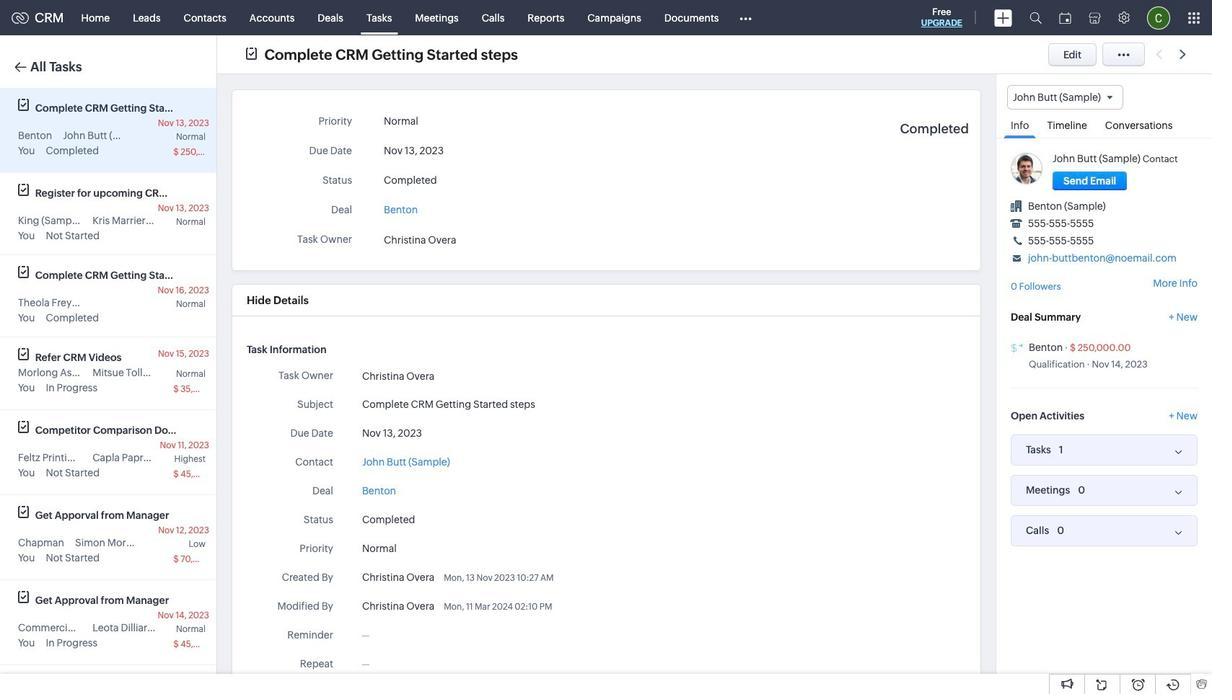 Task type: locate. For each thing, give the bounding box(es) containing it.
None field
[[1007, 85, 1124, 110]]

create menu element
[[986, 0, 1021, 35]]

Other Modules field
[[731, 6, 762, 29]]

search image
[[1030, 12, 1042, 24]]

None button
[[1053, 172, 1127, 191]]

create menu image
[[994, 9, 1013, 26]]

profile element
[[1139, 0, 1179, 35]]

search element
[[1021, 0, 1051, 35]]



Task type: vqa. For each thing, say whether or not it's contained in the screenshot.
'button'
yes



Task type: describe. For each thing, give the bounding box(es) containing it.
profile image
[[1147, 6, 1171, 29]]

next record image
[[1180, 50, 1189, 59]]

calendar image
[[1059, 12, 1072, 23]]

previous record image
[[1156, 50, 1163, 59]]

logo image
[[12, 12, 29, 23]]



